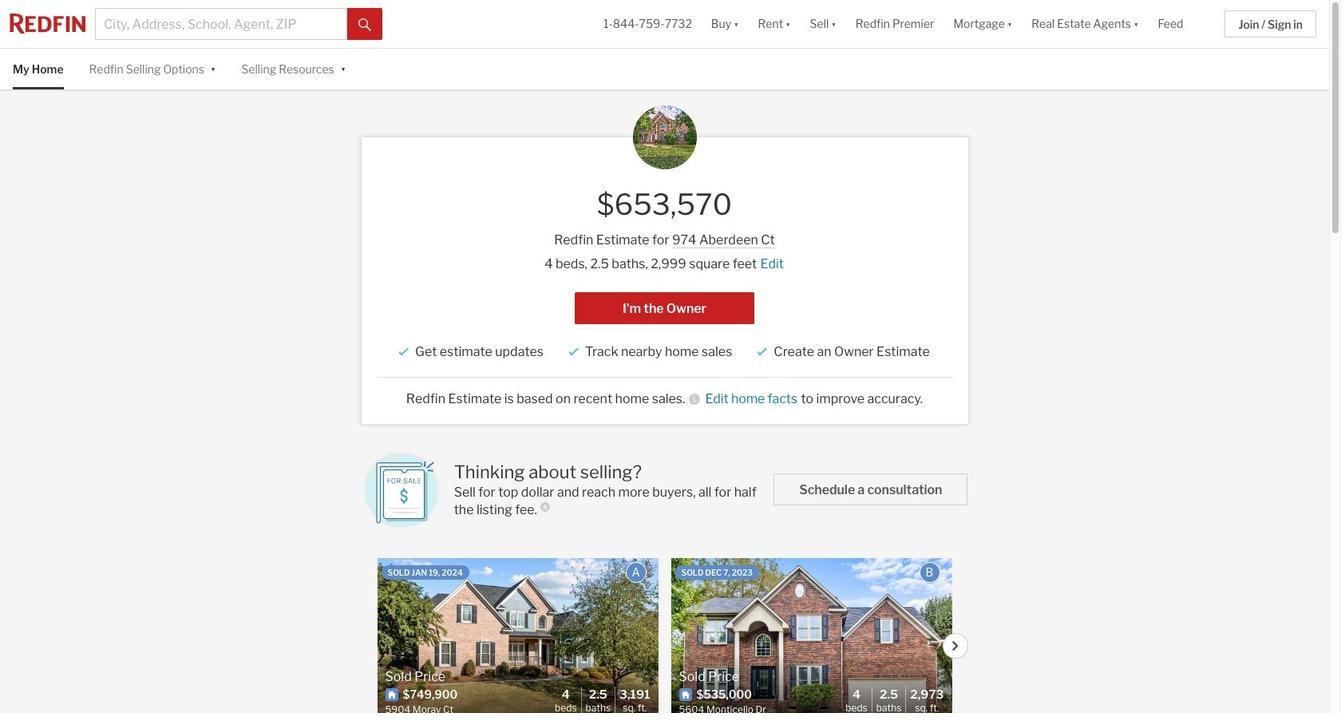 Task type: locate. For each thing, give the bounding box(es) containing it.
City, Address, School, Agent, ZIP search field
[[95, 8, 347, 40]]

photo of 5604 monticello dr, concord, nc 28027 image
[[671, 558, 952, 713]]



Task type: describe. For each thing, give the bounding box(es) containing it.
submit search image
[[359, 18, 371, 31]]

next image
[[951, 641, 961, 651]]

disclaimer image
[[541, 502, 550, 512]]

photo of 5904 moray ct, concord, nc 28027 image
[[377, 558, 659, 713]]



Task type: vqa. For each thing, say whether or not it's contained in the screenshot.
Spyglass
no



